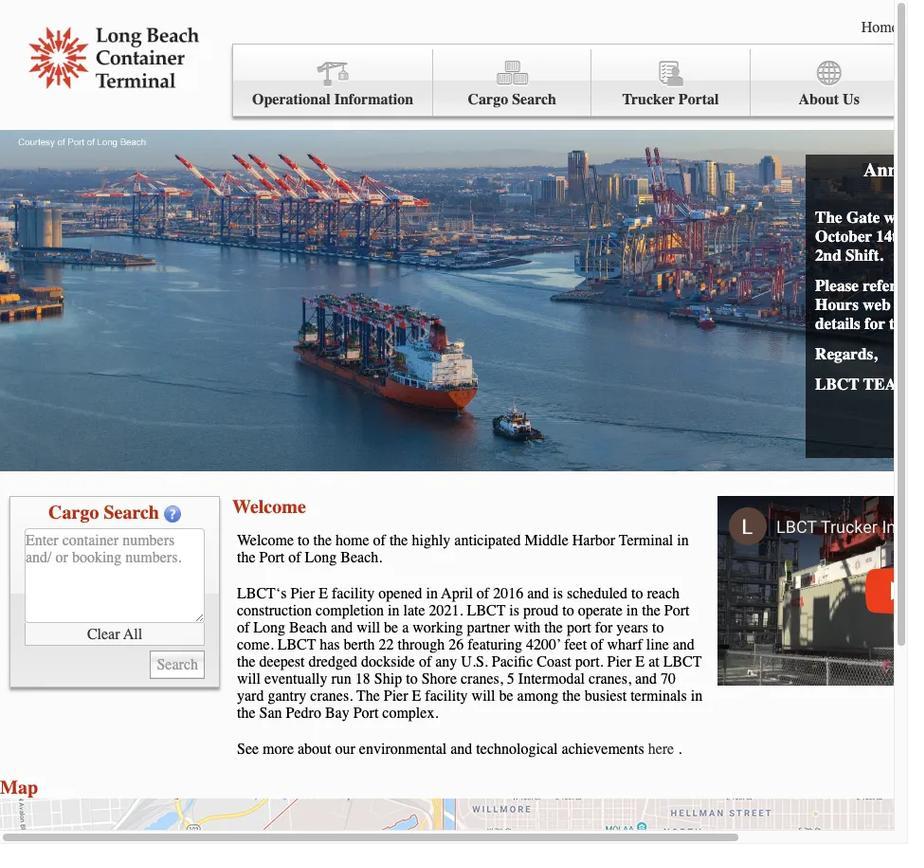 Task type: locate. For each thing, give the bounding box(es) containing it.
cranes,
[[461, 671, 504, 688], [589, 671, 632, 688]]

welcome to the home of the highly anticipated middle harbor terminal in the port of long beach.
[[237, 532, 689, 566]]

the inside lbct's pier e facility opened in april of 2016 and is scheduled to reach construction completion in late 2021.  lbct is proud to operate in the port of long beach and will be a working partner with the port for years to come.  lbct has berth 22 through 26 featuring 4200' feet of wharf line and the deepest dredged dockside of any u.s. pacific coast port. pier e at lbct will eventually run 18 ship to shore cranes, 5 intermodal cranes, and 70 yard gantry cranes. the pier e facility will be among the busiest terminals in the san pedro bay port complex.
[[357, 688, 380, 705]]

2 horizontal spatial pier
[[608, 654, 632, 671]]

about us link
[[751, 49, 909, 117]]

in inside the welcome to the home of the highly anticipated middle harbor terminal in the port of long beach.
[[678, 532, 689, 549]]

the inside the gate will
[[816, 208, 843, 227]]

1 horizontal spatial cranes,
[[589, 671, 632, 688]]

0 vertical spatial pier
[[291, 585, 315, 602]]

will
[[885, 208, 909, 227], [357, 620, 381, 637], [237, 671, 261, 688], [472, 688, 496, 705]]

0 horizontal spatial long
[[254, 620, 286, 637]]

with
[[514, 620, 541, 637]]

anticipated
[[455, 532, 521, 549]]

1 vertical spatial search
[[104, 502, 159, 524]]

a
[[402, 620, 409, 637]]

lbct down the 'regards,​'
[[816, 375, 860, 394]]

long down lbct's
[[254, 620, 286, 637]]

0 vertical spatial welcome
[[232, 496, 306, 518]]

e
[[319, 585, 328, 602], [636, 654, 645, 671], [412, 688, 422, 705]]

be
[[384, 620, 399, 637], [499, 688, 514, 705]]

e up beach
[[319, 585, 328, 602]]

0 vertical spatial be
[[384, 620, 399, 637]]

middle
[[525, 532, 569, 549]]

environmental
[[359, 741, 447, 758]]

cargo search
[[468, 91, 557, 108], [48, 502, 159, 524]]

the gate will
[[816, 208, 909, 265]]

cargo search inside "cargo search" link
[[468, 91, 557, 108]]

be left among
[[499, 688, 514, 705]]

will inside the gate will
[[885, 208, 909, 227]]

bay
[[325, 705, 350, 722]]

regards,​
[[816, 344, 878, 363]]

Enter container numbers and/ or booking numbers. text field
[[25, 528, 205, 623]]

is left proud
[[510, 602, 520, 620]]

2 horizontal spatial port
[[665, 602, 690, 620]]

to right years
[[653, 620, 665, 637]]

of left "2016"
[[477, 585, 490, 602]]

1 horizontal spatial be
[[499, 688, 514, 705]]

will left 5
[[472, 688, 496, 705]]

cranes, down wharf
[[589, 671, 632, 688]]

port up the line at the right of the page
[[665, 602, 690, 620]]

1 horizontal spatial cargo search
[[468, 91, 557, 108]]

1 horizontal spatial facility
[[425, 688, 468, 705]]

of right home
[[373, 532, 386, 549]]

to left home
[[298, 532, 310, 549]]

be left a
[[384, 620, 399, 637]]

san
[[260, 705, 282, 722]]

0 vertical spatial long
[[305, 549, 337, 566]]

u.s.
[[461, 654, 488, 671]]

dockside
[[362, 654, 415, 671]]

our
[[335, 741, 356, 758]]

port right bay
[[354, 705, 379, 722]]

0 horizontal spatial facility
[[332, 585, 375, 602]]

port
[[567, 620, 592, 637]]

completion
[[316, 602, 384, 620]]

and
[[528, 585, 550, 602], [331, 620, 353, 637], [673, 637, 695, 654], [636, 671, 657, 688], [451, 741, 473, 758]]

None submit
[[150, 651, 205, 679]]

is left scheduled
[[553, 585, 563, 602]]

beach.
[[341, 549, 383, 566]]

wharf
[[608, 637, 643, 654]]

cargo inside menu bar
[[468, 91, 509, 108]]

1 vertical spatial long
[[254, 620, 286, 637]]

2 horizontal spatial e
[[636, 654, 645, 671]]

gate
[[847, 208, 881, 227]]

facility down any
[[425, 688, 468, 705]]

operational information
[[252, 91, 414, 108]]

2 vertical spatial e
[[412, 688, 422, 705]]

welcome inside the welcome to the home of the highly anticipated middle harbor terminal in the port of long beach.
[[237, 532, 294, 549]]

26
[[449, 637, 464, 654]]

shore
[[422, 671, 457, 688]]

the up the line at the right of the page
[[642, 602, 661, 620]]

2 vertical spatial port
[[354, 705, 379, 722]]

of
[[373, 532, 386, 549], [289, 549, 301, 566], [477, 585, 490, 602], [237, 620, 250, 637], [591, 637, 604, 654], [419, 654, 432, 671]]

highly
[[412, 532, 451, 549]]

1 horizontal spatial pier
[[384, 688, 408, 705]]

0 vertical spatial facility
[[332, 585, 375, 602]]

70
[[661, 671, 676, 688]]

pacific
[[492, 654, 534, 671]]

at
[[649, 654, 660, 671]]

0 vertical spatial the
[[816, 208, 843, 227]]

cranes, left 5
[[461, 671, 504, 688]]

operational
[[252, 91, 331, 108]]

facility down beach.
[[332, 585, 375, 602]]

pier right port.
[[608, 654, 632, 671]]

berth
[[344, 637, 375, 654]]

0 horizontal spatial cranes,
[[461, 671, 504, 688]]

lbct right at
[[664, 654, 702, 671]]

to inside please refer to
[[901, 276, 909, 295]]

in
[[678, 532, 689, 549], [426, 585, 438, 602], [388, 602, 400, 620], [627, 602, 639, 620], [691, 688, 703, 705]]

cranes.
[[311, 688, 353, 705]]

1 vertical spatial be
[[499, 688, 514, 705]]

welcome for welcome
[[232, 496, 306, 518]]

to inside the welcome to the home of the highly anticipated middle harbor terminal in the port of long beach.
[[298, 532, 310, 549]]

menu bar
[[232, 44, 909, 117]]

search
[[512, 91, 557, 108], [104, 502, 159, 524]]

1 horizontal spatial cargo
[[468, 91, 509, 108]]

e left shore
[[412, 688, 422, 705]]

the
[[314, 532, 332, 549], [390, 532, 408, 549], [237, 549, 256, 566], [642, 602, 661, 620], [545, 620, 563, 637], [237, 654, 256, 671], [563, 688, 581, 705], [237, 705, 256, 722]]

0 vertical spatial search
[[512, 91, 557, 108]]

1 horizontal spatial long
[[305, 549, 337, 566]]

opened
[[379, 585, 423, 602]]

port
[[260, 549, 285, 566], [665, 602, 690, 620], [354, 705, 379, 722]]

0 horizontal spatial the
[[357, 688, 380, 705]]

1 horizontal spatial search
[[512, 91, 557, 108]]

to right refer
[[901, 276, 909, 295]]

about us
[[799, 91, 860, 108]]

welcome
[[232, 496, 306, 518], [237, 532, 294, 549]]

1 vertical spatial pier
[[608, 654, 632, 671]]

1 vertical spatial cargo
[[48, 502, 99, 524]]

the left gate
[[816, 208, 843, 227]]

portal
[[679, 91, 720, 108]]

cargo
[[468, 91, 509, 108], [48, 502, 99, 524]]

pier down dockside
[[384, 688, 408, 705]]

years
[[617, 620, 649, 637]]

1 vertical spatial the
[[357, 688, 380, 705]]

menu bar containing operational information
[[232, 44, 909, 117]]

1 vertical spatial cargo search
[[48, 502, 159, 524]]

will right gate
[[885, 208, 909, 227]]

lbct left has
[[278, 637, 316, 654]]

2 vertical spatial pier
[[384, 688, 408, 705]]

cargo search link
[[434, 49, 592, 117]]

the left highly
[[390, 532, 408, 549]]

the up lbct's
[[237, 549, 256, 566]]

operational information link
[[233, 49, 434, 117]]

0 vertical spatial cargo search
[[468, 91, 557, 108]]

e left at
[[636, 654, 645, 671]]

to
[[901, 276, 909, 295], [298, 532, 310, 549], [632, 585, 644, 602], [563, 602, 575, 620], [653, 620, 665, 637], [406, 671, 418, 688]]

pier up beach
[[291, 585, 315, 602]]

1 vertical spatial port
[[665, 602, 690, 620]]

0 vertical spatial e
[[319, 585, 328, 602]]

search inside menu bar
[[512, 91, 557, 108]]

long left beach.
[[305, 549, 337, 566]]

please refer to
[[816, 276, 909, 333]]

of down lbct's
[[237, 620, 250, 637]]

terminal
[[619, 532, 674, 549]]

ship
[[375, 671, 402, 688]]

refer
[[863, 276, 897, 295]]

terminals
[[631, 688, 688, 705]]

yard
[[237, 688, 264, 705]]

the up yard
[[237, 654, 256, 671]]

lbct
[[816, 375, 860, 394], [467, 602, 506, 620], [278, 637, 316, 654], [664, 654, 702, 671]]

in left the late
[[388, 602, 400, 620]]

lbct's
[[237, 585, 287, 602]]

0 horizontal spatial cargo search
[[48, 502, 159, 524]]

eventually
[[265, 671, 328, 688]]

the left san
[[237, 705, 256, 722]]

to right proud
[[563, 602, 575, 620]]

run
[[332, 671, 352, 688]]

1 horizontal spatial the
[[816, 208, 843, 227]]

0 vertical spatial cargo
[[468, 91, 509, 108]]

2021.
[[429, 602, 464, 620]]

1 vertical spatial welcome
[[237, 532, 294, 549]]

is
[[553, 585, 563, 602], [510, 602, 520, 620]]

0 horizontal spatial port
[[260, 549, 285, 566]]

0 vertical spatial port
[[260, 549, 285, 566]]

in right 70
[[691, 688, 703, 705]]

1 cranes, from the left
[[461, 671, 504, 688]]

and right the line at the right of the page
[[673, 637, 695, 654]]

0 horizontal spatial e
[[319, 585, 328, 602]]

the right run
[[357, 688, 380, 705]]

in right terminal at the right
[[678, 532, 689, 549]]

port up lbct's
[[260, 549, 285, 566]]

1 vertical spatial facility
[[425, 688, 468, 705]]

through
[[398, 637, 445, 654]]



Task type: describe. For each thing, give the bounding box(es) containing it.
and left technological
[[451, 741, 473, 758]]

to left reach
[[632, 585, 644, 602]]

construction
[[237, 602, 312, 620]]

4200'
[[527, 637, 561, 654]]

0 horizontal spatial is
[[510, 602, 520, 620]]

intermodal
[[519, 671, 585, 688]]

22
[[379, 637, 394, 654]]

beach
[[289, 620, 327, 637]]

all
[[123, 626, 142, 643]]

will left a
[[357, 620, 381, 637]]

trucker portal
[[623, 91, 720, 108]]

gantry
[[268, 688, 307, 705]]

late
[[404, 602, 426, 620]]

harbor
[[573, 532, 616, 549]]

5
[[507, 671, 515, 688]]

port.
[[576, 654, 604, 671]]

long inside the welcome to the home of the highly anticipated middle harbor terminal in the port of long beach.
[[305, 549, 337, 566]]

more
[[263, 741, 294, 758]]

information
[[335, 91, 414, 108]]

any
[[436, 654, 458, 671]]

welcome for welcome to the home of the highly anticipated middle harbor terminal in the port of long beach.
[[237, 532, 294, 549]]

to right ship
[[406, 671, 418, 688]]

1 horizontal spatial e
[[412, 688, 422, 705]]

april
[[442, 585, 473, 602]]

2016
[[493, 585, 524, 602]]

.
[[678, 741, 682, 758]]

and left 70
[[636, 671, 657, 688]]

featuring
[[468, 637, 523, 654]]

team
[[864, 375, 909, 394]]

the left home
[[314, 532, 332, 549]]

port inside the welcome to the home of the highly anticipated middle harbor terminal in the port of long beach.
[[260, 549, 285, 566]]

scheduled
[[567, 585, 628, 602]]

of right feet
[[591, 637, 604, 654]]

0 horizontal spatial pier
[[291, 585, 315, 602]]

clear
[[87, 626, 120, 643]]

see more about our environmental and technological achievements here .
[[237, 741, 682, 758]]

lbct team
[[816, 375, 909, 394]]

lbct up featuring
[[467, 602, 506, 620]]

in right the late
[[426, 585, 438, 602]]

partner
[[467, 620, 510, 637]]

in right 'operate'
[[627, 602, 639, 620]]

dredged
[[309, 654, 358, 671]]

map
[[0, 777, 38, 799]]

proud
[[524, 602, 559, 620]]

will down come.
[[237, 671, 261, 688]]

pedro
[[286, 705, 321, 722]]

see
[[237, 741, 259, 758]]

the right among
[[563, 688, 581, 705]]

come.
[[237, 637, 274, 654]]

about
[[298, 741, 332, 758]]

1 vertical spatial e
[[636, 654, 645, 671]]

among
[[518, 688, 559, 705]]

operate
[[578, 602, 623, 620]]

trucker
[[623, 91, 675, 108]]

clear all button
[[25, 623, 205, 646]]

here link
[[649, 741, 675, 758]]

of left any
[[419, 654, 432, 671]]

about
[[799, 91, 840, 108]]

1 horizontal spatial is
[[553, 585, 563, 602]]

1 horizontal spatial port
[[354, 705, 379, 722]]

technological
[[477, 741, 558, 758]]

deepest
[[260, 654, 305, 671]]

coast
[[537, 654, 572, 671]]

complex.
[[383, 705, 439, 722]]

home link
[[862, 19, 899, 36]]

us
[[843, 91, 860, 108]]

clear all
[[87, 626, 142, 643]]

reach
[[647, 585, 680, 602]]

home
[[862, 19, 899, 36]]

the left the port on the bottom
[[545, 620, 563, 637]]

and right "2016"
[[528, 585, 550, 602]]

please
[[816, 276, 859, 295]]

0 horizontal spatial be
[[384, 620, 399, 637]]

trucker portal link
[[592, 49, 751, 117]]

working
[[413, 620, 464, 637]]

feet
[[565, 637, 587, 654]]

here
[[649, 741, 675, 758]]

annou
[[864, 159, 909, 181]]

busiest
[[585, 688, 627, 705]]

line
[[647, 637, 670, 654]]

and right beach
[[331, 620, 353, 637]]

long inside lbct's pier e facility opened in april of 2016 and is scheduled to reach construction completion in late 2021.  lbct is proud to operate in the port of long beach and will be a working partner with the port for years to come.  lbct has berth 22 through 26 featuring 4200' feet of wharf line and the deepest dredged dockside of any u.s. pacific coast port. pier e at lbct will eventually run 18 ship to shore cranes, 5 intermodal cranes, and 70 yard gantry cranes. the pier e facility will be among the busiest terminals in the san pedro bay port complex.
[[254, 620, 286, 637]]

achievements
[[562, 741, 645, 758]]

of up construction
[[289, 549, 301, 566]]

for
[[595, 620, 613, 637]]

0 horizontal spatial search
[[104, 502, 159, 524]]

0 horizontal spatial cargo
[[48, 502, 99, 524]]

lbct's pier e facility opened in april of 2016 and is scheduled to reach construction completion in late 2021.  lbct is proud to operate in the port of long beach and will be a working partner with the port for years to come.  lbct has berth 22 through 26 featuring 4200' feet of wharf line and the deepest dredged dockside of any u.s. pacific coast port. pier e at lbct will eventually run 18 ship to shore cranes, 5 intermodal cranes, and 70 yard gantry cranes. the pier e facility will be among the busiest terminals in the san pedro bay port complex.
[[237, 585, 703, 722]]

2 cranes, from the left
[[589, 671, 632, 688]]

18
[[356, 671, 371, 688]]

has
[[320, 637, 340, 654]]

home
[[336, 532, 370, 549]]



Task type: vqa. For each thing, say whether or not it's contained in the screenshot.
right October
no



